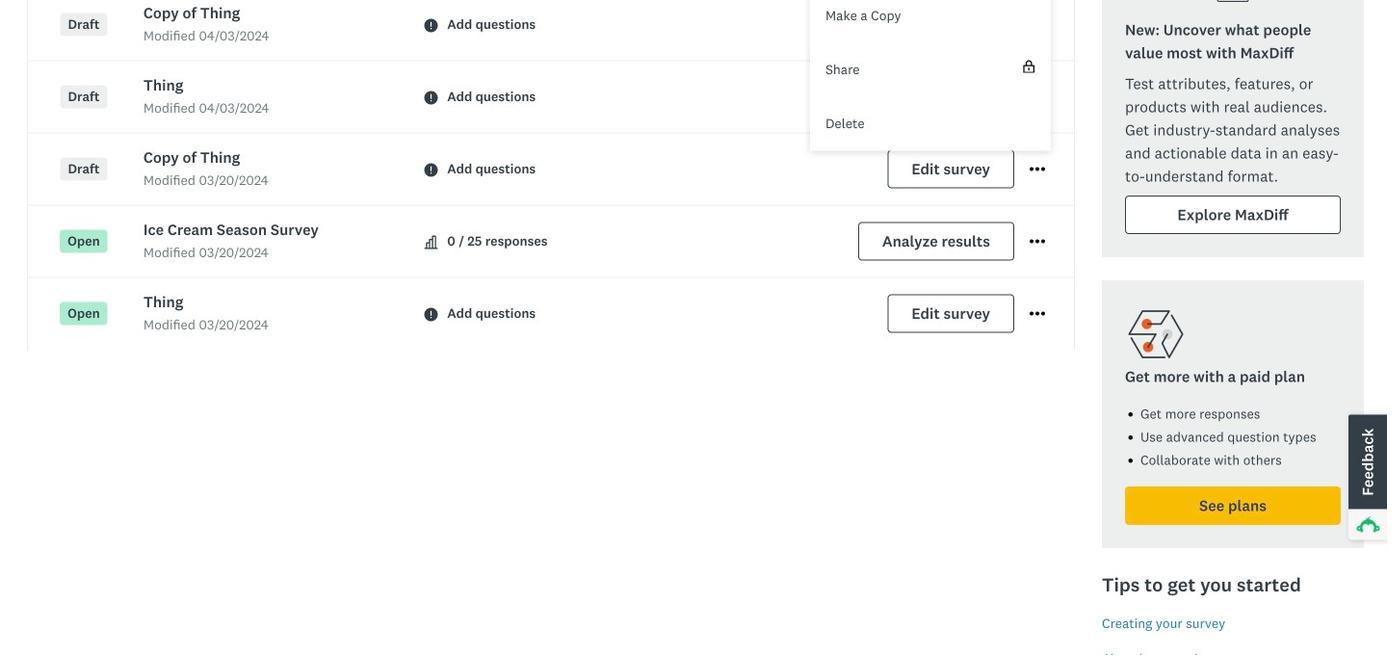 Task type: locate. For each thing, give the bounding box(es) containing it.
1 open menu image from the top
[[1030, 240, 1045, 244]]

open menu image
[[1030, 162, 1045, 177], [1030, 167, 1045, 171], [1030, 234, 1045, 249], [1030, 312, 1045, 316]]

warning image
[[424, 91, 438, 105], [424, 163, 438, 177], [424, 308, 438, 321]]

1 vertical spatial warning image
[[424, 163, 438, 177]]

0 vertical spatial open menu image
[[1030, 240, 1045, 244]]

warning image
[[424, 19, 438, 32]]

open menu image
[[1030, 240, 1045, 244], [1030, 306, 1045, 322]]

1 warning image from the top
[[424, 91, 438, 105]]

this is a paid feature image
[[1023, 60, 1036, 73]]

0 vertical spatial warning image
[[424, 91, 438, 105]]

3 warning image from the top
[[424, 308, 438, 321]]

this is a paid feature image
[[1024, 60, 1035, 73]]

2 warning image from the top
[[424, 163, 438, 177]]

3 open menu image from the top
[[1030, 234, 1045, 249]]

2 vertical spatial warning image
[[424, 308, 438, 321]]

1 vertical spatial open menu image
[[1030, 306, 1045, 322]]

response count image
[[424, 236, 438, 249], [424, 236, 438, 249]]



Task type: vqa. For each thing, say whether or not it's contained in the screenshot.
Warning image
yes



Task type: describe. For each thing, give the bounding box(es) containing it.
2 open menu image from the top
[[1030, 306, 1045, 322]]

response based pricing icon image
[[1125, 304, 1187, 365]]

max diff icon image
[[1210, 0, 1257, 7]]

warning image for 4th open menu image from the bottom
[[424, 163, 438, 177]]

2 open menu image from the top
[[1030, 167, 1045, 171]]

1 open menu image from the top
[[1030, 162, 1045, 177]]

4 open menu image from the top
[[1030, 312, 1045, 316]]

warning image for 2nd open menu icon from the top of the page
[[424, 308, 438, 321]]



